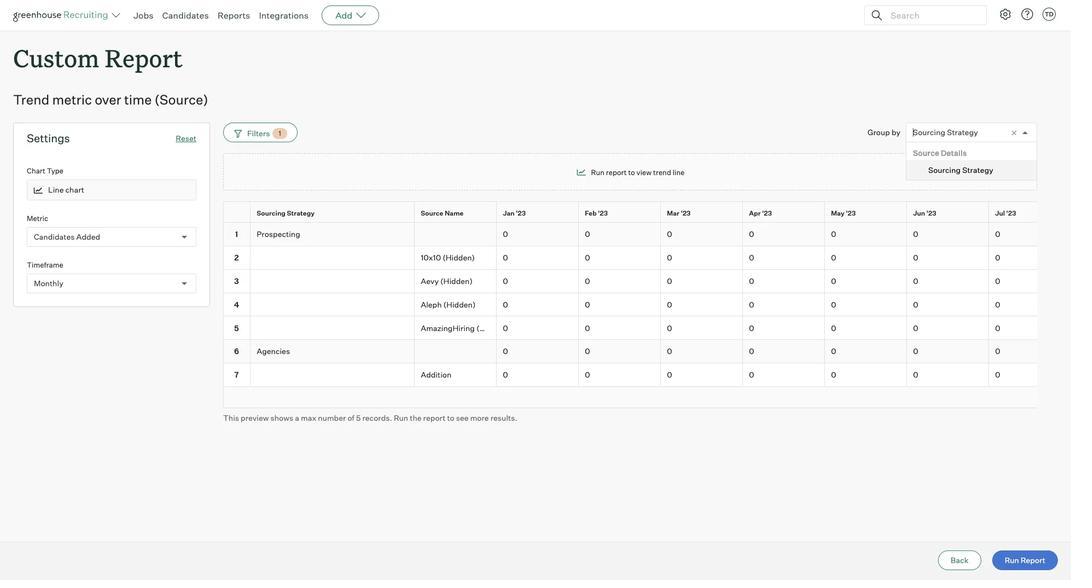 Task type: describe. For each thing, give the bounding box(es) containing it.
more
[[470, 413, 489, 422]]

4
[[234, 300, 239, 309]]

this
[[223, 413, 239, 422]]

row containing 7
[[223, 363, 1071, 387]]

'23 for jan '23
[[516, 209, 526, 217]]

time
[[124, 91, 152, 108]]

cell for 10x10 (hidden)
[[251, 246, 415, 270]]

results.
[[491, 413, 518, 422]]

group
[[868, 128, 890, 137]]

0 horizontal spatial to
[[447, 413, 455, 422]]

row containing 4
[[223, 293, 1071, 317]]

line
[[673, 168, 685, 177]]

run for run report
[[1005, 555, 1019, 565]]

reset link
[[176, 134, 196, 143]]

integrations link
[[259, 10, 309, 21]]

source for source name
[[421, 209, 443, 217]]

1 horizontal spatial report
[[606, 168, 627, 177]]

cell for amazinghiring (hidden)
[[251, 317, 415, 340]]

'23 for apr '23
[[762, 209, 772, 217]]

chart type
[[27, 166, 63, 175]]

3
[[234, 276, 239, 286]]

source for source details
[[913, 148, 940, 158]]

view
[[637, 168, 652, 177]]

Search text field
[[888, 7, 977, 23]]

jan '23
[[503, 209, 526, 217]]

by
[[892, 128, 901, 137]]

may '23
[[831, 209, 856, 217]]

jan
[[503, 209, 515, 217]]

settings
[[27, 131, 70, 145]]

sourcing strategy inside column header
[[257, 209, 315, 217]]

10x10
[[421, 253, 441, 262]]

7 cell
[[223, 363, 251, 387]]

0 vertical spatial strategy
[[947, 128, 978, 137]]

report for custom report
[[105, 42, 183, 74]]

added
[[76, 232, 100, 241]]

2
[[234, 253, 239, 262]]

reports link
[[218, 10, 250, 21]]

mar '23
[[667, 209, 691, 217]]

jun '23 column header
[[907, 202, 992, 225]]

td
[[1045, 10, 1054, 18]]

td button
[[1043, 8, 1056, 21]]

aleph
[[421, 300, 442, 309]]

1 horizontal spatial 5
[[356, 413, 361, 422]]

trend metric over time (source)
[[13, 91, 208, 108]]

see
[[456, 413, 469, 422]]

7
[[234, 370, 239, 379]]

group by
[[868, 128, 901, 137]]

custom
[[13, 42, 99, 74]]

1 vertical spatial report
[[423, 413, 446, 422]]

2 cell
[[223, 246, 251, 270]]

0 vertical spatial sourcing
[[913, 128, 946, 137]]

reset
[[176, 134, 196, 143]]

1 inside cell
[[235, 229, 238, 239]]

line chart
[[48, 185, 84, 195]]

1 vertical spatial sourcing strategy
[[929, 165, 994, 175]]

over
[[95, 91, 121, 108]]

1 vertical spatial strategy
[[963, 165, 994, 175]]

name
[[445, 209, 464, 217]]

source name
[[421, 209, 464, 217]]

agencies
[[257, 347, 290, 356]]

row containing sourcing strategy
[[223, 201, 1071, 225]]

amazinghiring (hidden)
[[421, 323, 509, 332]]

apr '23
[[749, 209, 772, 217]]

row containing 2
[[223, 246, 1071, 270]]

4 cell
[[223, 293, 251, 317]]

filter image
[[233, 129, 242, 138]]

of
[[348, 413, 355, 422]]

candidates link
[[162, 10, 209, 21]]

run report
[[1005, 555, 1046, 565]]

aevy (hidden)
[[421, 276, 473, 286]]

chart
[[27, 166, 45, 175]]

feb '23
[[585, 209, 608, 217]]

metric
[[52, 91, 92, 108]]

jul '23
[[995, 209, 1017, 217]]

may '23 column header
[[825, 202, 909, 225]]

row containing 3
[[223, 270, 1071, 293]]

back
[[951, 555, 969, 565]]

strategy inside column header
[[287, 209, 315, 217]]

details
[[941, 148, 967, 158]]

(hidden) for aleph (hidden)
[[444, 300, 476, 309]]

row group containing 1
[[223, 223, 1071, 387]]

records.
[[363, 413, 392, 422]]

0 vertical spatial 1
[[279, 129, 281, 137]]

number
[[318, 413, 346, 422]]

row containing 1
[[223, 223, 1071, 246]]

feb
[[585, 209, 597, 217]]

source name column header
[[415, 202, 499, 225]]



Task type: locate. For each thing, give the bounding box(es) containing it.
6
[[234, 347, 239, 356]]

cell for aevy (hidden)
[[251, 270, 415, 293]]

6 row from the top
[[223, 317, 1071, 340]]

sourcing strategy column header
[[251, 202, 417, 225]]

run for run report to view trend line
[[591, 168, 605, 177]]

0 horizontal spatial run
[[394, 413, 408, 422]]

sourcing up source details
[[913, 128, 946, 137]]

sourcing strategy up prospecting
[[257, 209, 315, 217]]

1 vertical spatial report
[[1021, 555, 1046, 565]]

8 row from the top
[[223, 363, 1071, 387]]

0 vertical spatial to
[[628, 168, 635, 177]]

2 vertical spatial sourcing
[[257, 209, 286, 217]]

shows
[[271, 413, 293, 422]]

cell for addition
[[251, 363, 415, 387]]

report left the view
[[606, 168, 627, 177]]

table containing 1
[[223, 201, 1071, 408]]

custom report
[[13, 42, 183, 74]]

0 horizontal spatial report
[[423, 413, 446, 422]]

td button
[[1041, 5, 1058, 23]]

row containing 5
[[223, 317, 1071, 340]]

jobs link
[[134, 10, 154, 21]]

jobs
[[134, 10, 154, 21]]

1 '23 from the left
[[516, 209, 526, 217]]

run
[[591, 168, 605, 177], [394, 413, 408, 422], [1005, 555, 1019, 565]]

'23 right jan
[[516, 209, 526, 217]]

1 cell
[[223, 223, 251, 246]]

metric
[[27, 214, 48, 223]]

(hidden) up the amazinghiring (hidden)
[[444, 300, 476, 309]]

'23 for jul '23
[[1007, 209, 1017, 217]]

chart
[[65, 185, 84, 195]]

4 row from the top
[[223, 270, 1071, 293]]

4 '23 from the left
[[762, 209, 772, 217]]

0 vertical spatial sourcing strategy
[[913, 128, 978, 137]]

2 row from the top
[[223, 223, 1071, 246]]

mar '23 column header
[[661, 202, 745, 225]]

row containing 6
[[223, 340, 1071, 363]]

to left the view
[[628, 168, 635, 177]]

(hidden) up aleph (hidden) in the left of the page
[[441, 276, 473, 286]]

a
[[295, 413, 299, 422]]

jun
[[913, 209, 926, 217]]

2 vertical spatial sourcing strategy
[[257, 209, 315, 217]]

0 horizontal spatial 1
[[235, 229, 238, 239]]

sourcing strategy up source details
[[913, 128, 978, 137]]

0 horizontal spatial source
[[421, 209, 443, 217]]

'23 for feb '23
[[598, 209, 608, 217]]

this preview shows a max number of 5 records. run the report to see more results.
[[223, 413, 518, 422]]

0 vertical spatial run
[[591, 168, 605, 177]]

candidates right "jobs"
[[162, 10, 209, 21]]

row group
[[223, 223, 1071, 387]]

candidates added
[[34, 232, 100, 241]]

3 cell
[[223, 270, 251, 293]]

2 '23 from the left
[[598, 209, 608, 217]]

strategy down "details"
[[963, 165, 994, 175]]

(hidden) right amazinghiring
[[477, 323, 509, 332]]

candidates
[[162, 10, 209, 21], [34, 232, 75, 241]]

monthly
[[34, 278, 63, 288]]

greenhouse recruiting image
[[13, 9, 112, 22]]

0 horizontal spatial 5
[[234, 323, 239, 332]]

7 row from the top
[[223, 340, 1071, 363]]

'23 right apr
[[762, 209, 772, 217]]

1 row from the top
[[223, 201, 1071, 225]]

'23
[[516, 209, 526, 217], [598, 209, 608, 217], [681, 209, 691, 217], [762, 209, 772, 217], [846, 209, 856, 217], [927, 209, 937, 217], [1007, 209, 1017, 217]]

the
[[410, 413, 422, 422]]

cell
[[415, 223, 497, 246], [251, 246, 415, 270], [251, 270, 415, 293], [251, 293, 415, 317], [251, 317, 415, 340], [415, 340, 497, 363], [251, 363, 415, 387]]

0 vertical spatial source
[[913, 148, 940, 158]]

run report button
[[992, 551, 1058, 570]]

apr '23 column header
[[743, 202, 827, 225]]

column header
[[223, 202, 253, 225]]

jul
[[995, 209, 1005, 217]]

source left "details"
[[913, 148, 940, 158]]

candidates down metric
[[34, 232, 75, 241]]

report right the
[[423, 413, 446, 422]]

6 cell
[[223, 340, 251, 363]]

1 horizontal spatial candidates
[[162, 10, 209, 21]]

report inside button
[[1021, 555, 1046, 565]]

0 vertical spatial candidates
[[162, 10, 209, 21]]

filters
[[247, 129, 270, 138]]

5 down 4 cell
[[234, 323, 239, 332]]

candidates for candidates
[[162, 10, 209, 21]]

0 vertical spatial report
[[105, 42, 183, 74]]

add
[[336, 10, 353, 21]]

report
[[606, 168, 627, 177], [423, 413, 446, 422]]

addition
[[421, 370, 452, 379]]

(source)
[[155, 91, 208, 108]]

2 vertical spatial strategy
[[287, 209, 315, 217]]

candidates for candidates added
[[34, 232, 75, 241]]

1 vertical spatial run
[[394, 413, 408, 422]]

1 up 2
[[235, 229, 238, 239]]

jun '23
[[913, 209, 937, 217]]

max
[[301, 413, 316, 422]]

configure image
[[999, 8, 1012, 21]]

row
[[223, 201, 1071, 225], [223, 223, 1071, 246], [223, 246, 1071, 270], [223, 270, 1071, 293], [223, 293, 1071, 317], [223, 317, 1071, 340], [223, 340, 1071, 363], [223, 363, 1071, 387]]

10x10 (hidden)
[[421, 253, 475, 262]]

source details
[[913, 148, 967, 158]]

'23 for mar '23
[[681, 209, 691, 217]]

1 horizontal spatial source
[[913, 148, 940, 158]]

'23 for jun '23
[[927, 209, 937, 217]]

3 '23 from the left
[[681, 209, 691, 217]]

1 vertical spatial sourcing
[[929, 165, 961, 175]]

integrations
[[259, 10, 309, 21]]

(hidden) for aevy (hidden)
[[441, 276, 473, 286]]

run up feb '23
[[591, 168, 605, 177]]

type
[[47, 166, 63, 175]]

line
[[48, 185, 64, 195]]

run report to view trend line
[[591, 168, 685, 177]]

0 vertical spatial report
[[606, 168, 627, 177]]

run left the
[[394, 413, 408, 422]]

7 '23 from the left
[[1007, 209, 1017, 217]]

0 horizontal spatial candidates
[[34, 232, 75, 241]]

3 row from the top
[[223, 246, 1071, 270]]

1 vertical spatial source
[[421, 209, 443, 217]]

back button
[[939, 551, 982, 570]]

(hidden) for 10x10 (hidden)
[[443, 253, 475, 262]]

'23 right 'jul'
[[1007, 209, 1017, 217]]

'23 right mar
[[681, 209, 691, 217]]

reports
[[218, 10, 250, 21]]

5 cell
[[223, 317, 251, 340]]

'23 right jun
[[927, 209, 937, 217]]

aevy
[[421, 276, 439, 286]]

feb '23 column header
[[579, 202, 663, 225]]

aleph (hidden)
[[421, 300, 476, 309]]

to
[[628, 168, 635, 177], [447, 413, 455, 422]]

cell for aleph (hidden)
[[251, 293, 415, 317]]

5 inside 5 cell
[[234, 323, 239, 332]]

1 horizontal spatial to
[[628, 168, 635, 177]]

timeframe
[[27, 260, 63, 269]]

5 right of
[[356, 413, 361, 422]]

1 right filters
[[279, 129, 281, 137]]

(hidden)
[[443, 253, 475, 262], [441, 276, 473, 286], [444, 300, 476, 309], [477, 323, 509, 332]]

source inside column header
[[421, 209, 443, 217]]

1 horizontal spatial report
[[1021, 555, 1046, 565]]

add button
[[322, 5, 379, 25]]

sourcing
[[913, 128, 946, 137], [929, 165, 961, 175], [257, 209, 286, 217]]

1 horizontal spatial run
[[591, 168, 605, 177]]

apr
[[749, 209, 761, 217]]

sourcing strategy
[[913, 128, 978, 137], [929, 165, 994, 175], [257, 209, 315, 217]]

0 horizontal spatial report
[[105, 42, 183, 74]]

'23 right may
[[846, 209, 856, 217]]

'23 right feb
[[598, 209, 608, 217]]

sourcing down source details
[[929, 165, 961, 175]]

trend
[[653, 168, 671, 177]]

source
[[913, 148, 940, 158], [421, 209, 443, 217]]

(hidden) for amazinghiring (hidden)
[[477, 323, 509, 332]]

1
[[279, 129, 281, 137], [235, 229, 238, 239]]

sourcing up prospecting
[[257, 209, 286, 217]]

2 horizontal spatial run
[[1005, 555, 1019, 565]]

1 vertical spatial to
[[447, 413, 455, 422]]

trend
[[13, 91, 49, 108]]

6 '23 from the left
[[927, 209, 937, 217]]

strategy up prospecting
[[287, 209, 315, 217]]

may
[[831, 209, 845, 217]]

1 vertical spatial candidates
[[34, 232, 75, 241]]

2 vertical spatial run
[[1005, 555, 1019, 565]]

report
[[105, 42, 183, 74], [1021, 555, 1046, 565]]

(hidden) up aevy (hidden)
[[443, 253, 475, 262]]

0 vertical spatial 5
[[234, 323, 239, 332]]

source left name
[[421, 209, 443, 217]]

1 vertical spatial 1
[[235, 229, 238, 239]]

prospecting
[[257, 229, 300, 239]]

preview
[[241, 413, 269, 422]]

strategy up "details"
[[947, 128, 978, 137]]

1 vertical spatial 5
[[356, 413, 361, 422]]

1 horizontal spatial 1
[[279, 129, 281, 137]]

amazinghiring
[[421, 323, 475, 332]]

run inside button
[[1005, 555, 1019, 565]]

5 row from the top
[[223, 293, 1071, 317]]

sourcing inside column header
[[257, 209, 286, 217]]

5
[[234, 323, 239, 332], [356, 413, 361, 422]]

strategy
[[947, 128, 978, 137], [963, 165, 994, 175], [287, 209, 315, 217]]

run right back
[[1005, 555, 1019, 565]]

to left see
[[447, 413, 455, 422]]

5 '23 from the left
[[846, 209, 856, 217]]

'23 for may '23
[[846, 209, 856, 217]]

mar
[[667, 209, 680, 217]]

jan '23 column header
[[497, 202, 581, 225]]

0
[[503, 229, 508, 239], [585, 229, 590, 239], [667, 229, 672, 239], [749, 229, 754, 239], [831, 229, 837, 239], [913, 229, 919, 239], [995, 229, 1001, 239], [503, 253, 508, 262], [585, 253, 590, 262], [667, 253, 672, 262], [749, 253, 754, 262], [831, 253, 837, 262], [913, 253, 919, 262], [995, 253, 1001, 262], [503, 276, 508, 286], [585, 276, 590, 286], [667, 276, 672, 286], [749, 276, 754, 286], [831, 276, 837, 286], [913, 276, 919, 286], [995, 276, 1001, 286], [503, 300, 508, 309], [585, 300, 590, 309], [667, 300, 672, 309], [749, 300, 754, 309], [831, 300, 837, 309], [913, 300, 919, 309], [995, 300, 1001, 309], [503, 323, 508, 332], [585, 323, 590, 332], [667, 323, 672, 332], [749, 323, 754, 332], [831, 323, 837, 332], [913, 323, 919, 332], [995, 323, 1001, 332], [503, 347, 508, 356], [585, 347, 590, 356], [667, 347, 672, 356], [749, 347, 754, 356], [831, 347, 837, 356], [913, 347, 919, 356], [995, 347, 1001, 356], [503, 370, 508, 379], [585, 370, 590, 379], [667, 370, 672, 379], [749, 370, 754, 379], [831, 370, 837, 379], [913, 370, 919, 379], [995, 370, 1001, 379]]

report for run report
[[1021, 555, 1046, 565]]

table
[[223, 201, 1071, 408]]

sourcing strategy down "details"
[[929, 165, 994, 175]]



Task type: vqa. For each thing, say whether or not it's contained in the screenshot.
The Select to the left
no



